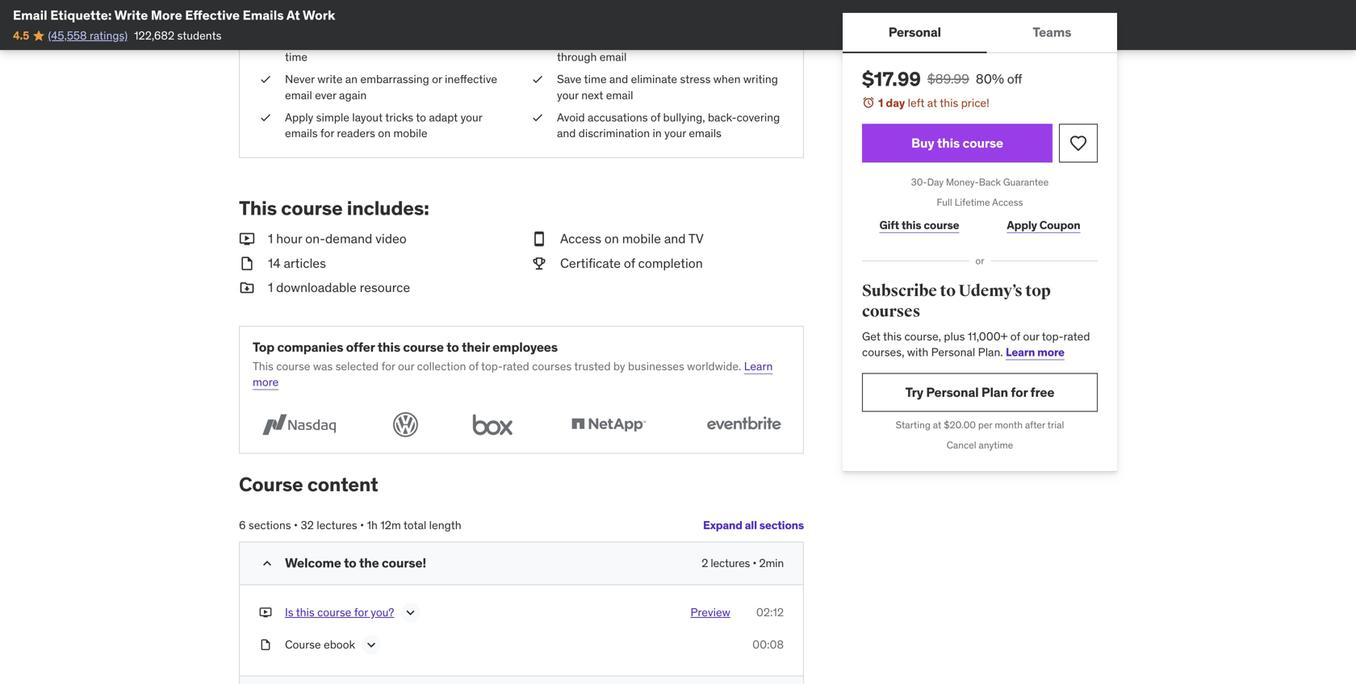 Task type: vqa. For each thing, say whether or not it's contained in the screenshot.
how
no



Task type: describe. For each thing, give the bounding box(es) containing it.
of down access on mobile and tv
[[624, 255, 635, 272]]

1 vertical spatial or
[[976, 255, 985, 267]]

personal button
[[843, 13, 987, 52]]

every
[[475, 34, 502, 49]]

course!
[[382, 555, 426, 572]]

preview
[[691, 606, 731, 620]]

ratings)
[[90, 28, 128, 43]]

when
[[714, 72, 741, 87]]

powerful
[[393, 34, 437, 49]]

never
[[285, 72, 315, 87]]

ebook
[[324, 638, 355, 652]]

left
[[908, 96, 925, 110]]

$89.99
[[928, 71, 970, 87]]

expand all sections
[[703, 518, 804, 533]]

tab list containing personal
[[843, 13, 1118, 53]]

buy
[[912, 135, 935, 151]]

your inside avoid accusations of bullying, back-covering and discrimination in your emails
[[665, 126, 687, 141]]

ever
[[315, 88, 337, 102]]

learn more link for top companies offer this course to their employees
[[253, 359, 773, 390]]

on inside apply simple layout tricks to adapt your emails for readers on mobile
[[378, 126, 391, 141]]

this for gift this course
[[902, 218, 922, 232]]

course ebook
[[285, 638, 355, 652]]

1 for 1 downloadable resource
[[268, 280, 273, 296]]

(45,558
[[48, 28, 87, 43]]

accusations
[[588, 110, 648, 125]]

buy this course button
[[863, 124, 1053, 163]]

emails inside avoid accusations of bullying, back-covering and discrimination in your emails
[[689, 126, 722, 141]]

embarrassing
[[361, 72, 430, 87]]

courses inside subscribe to udemy's top courses
[[863, 302, 921, 322]]

learn more for subscribe to udemy's top courses
[[1006, 345, 1065, 360]]

apply for apply coupon
[[1008, 218, 1038, 232]]

hour
[[276, 231, 302, 247]]

your inside "save time and eliminate stress when writing your next email"
[[557, 88, 579, 102]]

11,000+
[[968, 329, 1008, 344]]

free
[[1031, 384, 1055, 401]]

email inside "save time and eliminate stress when writing your next email"
[[606, 88, 634, 102]]

write
[[318, 72, 343, 87]]

and inside "save time and eliminate stress when writing your next email"
[[610, 72, 629, 87]]

simple
[[316, 110, 350, 125]]

with
[[908, 345, 929, 360]]

small image for certificate
[[531, 255, 548, 273]]

this for buy this course
[[938, 135, 960, 151]]

this course was selected for our collection of top-rated courses trusted by businesses worldwide.
[[253, 359, 742, 374]]

6
[[239, 519, 246, 533]]

small image left welcome
[[259, 556, 275, 572]]

xsmall image for apply
[[259, 110, 272, 126]]

welcome to the course!
[[285, 555, 426, 572]]

avoid accusations of bullying, back-covering and discrimination in your emails
[[557, 110, 780, 141]]

1 horizontal spatial on
[[605, 231, 619, 247]]

xsmall image for contribute
[[531, 34, 544, 49]]

or inside never write an embarrassing or ineffective email ever again
[[432, 72, 442, 87]]

this for this course was selected for our collection of top-rated courses trusted by businesses worldwide.
[[253, 359, 274, 374]]

for down top companies offer this course to their employees
[[382, 359, 395, 374]]

xsmall image for write
[[259, 34, 272, 49]]

more for subscribe to udemy's top courses
[[1038, 345, 1065, 360]]

courses,
[[863, 345, 905, 360]]

0 horizontal spatial top-
[[481, 359, 503, 374]]

tv
[[689, 231, 704, 247]]

our inside get this course, plus 11,000+ of our top-rated courses, with personal plan.
[[1024, 329, 1040, 344]]

show lecture description image for 00:08
[[363, 637, 380, 654]]

30-day money-back guarantee full lifetime access
[[912, 176, 1049, 209]]

small image for access
[[531, 230, 548, 248]]

eliminate
[[631, 72, 678, 87]]

downloadable
[[276, 280, 357, 296]]

2
[[702, 556, 709, 571]]

1 downloadable resource
[[268, 280, 410, 296]]

top
[[1026, 281, 1051, 301]]

0 horizontal spatial write
[[114, 7, 148, 23]]

a
[[627, 34, 633, 49]]

in
[[653, 126, 662, 141]]

again
[[339, 88, 367, 102]]

employees
[[493, 339, 558, 356]]

mobile inside apply simple layout tricks to adapt your emails for readers on mobile
[[394, 126, 428, 141]]

punchier,
[[315, 34, 361, 49]]

their
[[462, 339, 490, 356]]

emails inside 'write punchier, more powerful emails every time'
[[440, 34, 472, 49]]

of inside get this course, plus 11,000+ of our top-rated courses, with personal plan.
[[1011, 329, 1021, 344]]

for inside is this course for you? button
[[354, 606, 368, 620]]

show lecture description image for preview
[[402, 605, 419, 621]]

course inside gift this course link
[[924, 218, 960, 232]]

alarm image
[[863, 96, 876, 109]]

nasdaq image
[[253, 410, 346, 441]]

rated inside get this course, plus 11,000+ of our top-rated courses, with personal plan.
[[1064, 329, 1091, 344]]

course up collection
[[403, 339, 444, 356]]

email inside contribute to a positive workplace culture through email
[[600, 50, 627, 64]]

to inside apply simple layout tricks to adapt your emails for readers on mobile
[[416, 110, 426, 125]]

tricks
[[385, 110, 414, 125]]

14
[[268, 255, 281, 272]]

apply simple layout tricks to adapt your emails for readers on mobile
[[285, 110, 483, 141]]

expand all sections button
[[703, 510, 804, 542]]

6 sections • 32 lectures • 1h 12m total length
[[239, 519, 462, 533]]

to up collection
[[447, 339, 459, 356]]

1 vertical spatial mobile
[[622, 231, 661, 247]]

is this course for you?
[[285, 606, 394, 620]]

udemy's
[[959, 281, 1023, 301]]

top- inside get this course, plus 11,000+ of our top-rated courses, with personal plan.
[[1043, 329, 1064, 344]]

to for subscribe to udemy's top courses
[[940, 281, 956, 301]]

02:12
[[757, 606, 784, 620]]

writing
[[744, 72, 778, 87]]

back-
[[708, 110, 737, 125]]

guarantee
[[1004, 176, 1049, 189]]

small image for 1 downloadable resource
[[239, 279, 255, 297]]

stress
[[680, 72, 711, 87]]

this for get this course, plus 11,000+ of our top-rated courses, with personal plan.
[[884, 329, 902, 344]]

video
[[376, 231, 407, 247]]

welcome
[[285, 555, 341, 572]]

more
[[151, 7, 182, 23]]

$20.00
[[944, 419, 976, 432]]

time inside "save time and eliminate stress when writing your next email"
[[584, 72, 607, 87]]

access on mobile and tv
[[561, 231, 704, 247]]

price!
[[962, 96, 990, 110]]

through
[[557, 50, 597, 64]]

bullying,
[[664, 110, 706, 125]]

plan
[[982, 384, 1009, 401]]

eventbrite image
[[698, 410, 791, 441]]

content
[[307, 473, 378, 497]]

back
[[980, 176, 1001, 189]]

course for course content
[[239, 473, 303, 497]]

top
[[253, 339, 275, 356]]

contribute to a positive workplace culture through email
[[557, 34, 768, 64]]

box image
[[466, 410, 520, 441]]

wishlist image
[[1069, 134, 1089, 153]]

personal inside button
[[889, 24, 942, 40]]

to for welcome to the course!
[[344, 555, 357, 572]]

offer
[[346, 339, 375, 356]]

at
[[287, 7, 300, 23]]

per
[[979, 419, 993, 432]]

1 day left at this price!
[[879, 96, 990, 110]]

1 vertical spatial our
[[398, 359, 415, 374]]

buy this course
[[912, 135, 1004, 151]]

122,682 students
[[134, 28, 222, 43]]

time inside 'write punchier, more powerful emails every time'
[[285, 50, 308, 64]]

expand
[[703, 518, 743, 533]]

cancel
[[947, 439, 977, 452]]

on-
[[305, 231, 325, 247]]

readers
[[337, 126, 375, 141]]

4.5
[[13, 28, 29, 43]]

learn more for top companies offer this course to their employees
[[253, 359, 773, 390]]



Task type: locate. For each thing, give the bounding box(es) containing it.
to for contribute to a positive workplace culture through email
[[614, 34, 624, 49]]

lectures right 2
[[711, 556, 750, 571]]

on down "tricks"
[[378, 126, 391, 141]]

learn for top companies offer this course to their employees
[[745, 359, 773, 374]]

1 vertical spatial course
[[285, 638, 321, 652]]

your down save
[[557, 88, 579, 102]]

0 vertical spatial lectures
[[317, 519, 357, 533]]

xsmall image for 00:08
[[259, 637, 272, 653]]

xsmall image left save
[[531, 72, 544, 88]]

1 horizontal spatial show lecture description image
[[402, 605, 419, 621]]

1 vertical spatial at
[[933, 419, 942, 432]]

tab list
[[843, 13, 1118, 53]]

emails inside apply simple layout tricks to adapt your emails for readers on mobile
[[285, 126, 318, 141]]

1 horizontal spatial top-
[[1043, 329, 1064, 344]]

email etiquette: write more effective emails at work
[[13, 7, 335, 23]]

for inside try personal plan for free link
[[1011, 384, 1028, 401]]

courses down subscribe
[[863, 302, 921, 322]]

is this course for you? button
[[285, 605, 394, 625]]

0 vertical spatial our
[[1024, 329, 1040, 344]]

this right offer at the left of the page
[[378, 339, 401, 356]]

course
[[239, 473, 303, 497], [285, 638, 321, 652]]

0 vertical spatial write
[[114, 7, 148, 23]]

1 sections from the left
[[760, 518, 804, 533]]

xsmall image left avoid
[[531, 110, 544, 126]]

0 vertical spatial at
[[928, 96, 938, 110]]

1h 12m
[[367, 519, 401, 533]]

1 horizontal spatial apply
[[1008, 218, 1038, 232]]

1 vertical spatial apply
[[1008, 218, 1038, 232]]

0 horizontal spatial lectures
[[317, 519, 357, 533]]

try personal plan for free
[[906, 384, 1055, 401]]

course,
[[905, 329, 942, 344]]

1 horizontal spatial learn more link
[[1006, 345, 1065, 360]]

volkswagen image
[[388, 410, 424, 441]]

course down is
[[285, 638, 321, 652]]

or left ineffective
[[432, 72, 442, 87]]

your right in
[[665, 126, 687, 141]]

0 horizontal spatial learn more
[[253, 359, 773, 390]]

2 small image from the top
[[531, 255, 548, 273]]

1 horizontal spatial access
[[993, 196, 1024, 209]]

32
[[301, 519, 314, 533]]

1 hour on-demand video
[[268, 231, 407, 247]]

course inside 'buy this course' button
[[963, 135, 1004, 151]]

course inside is this course for you? button
[[318, 606, 352, 620]]

lectures right 32
[[317, 519, 357, 533]]

1 horizontal spatial •
[[360, 519, 364, 533]]

1 vertical spatial time
[[584, 72, 607, 87]]

top-
[[1043, 329, 1064, 344], [481, 359, 503, 374]]

write inside 'write punchier, more powerful emails every time'
[[285, 34, 312, 49]]

access up the certificate at top left
[[561, 231, 602, 247]]

more up the free
[[1038, 345, 1065, 360]]

0 vertical spatial 1
[[879, 96, 884, 110]]

course down full at top
[[924, 218, 960, 232]]

small image for 14 articles
[[239, 255, 255, 273]]

1 right alarm icon
[[879, 96, 884, 110]]

0 vertical spatial courses
[[863, 302, 921, 322]]

selected
[[336, 359, 379, 374]]

show lecture description image right you? at the bottom of the page
[[402, 605, 419, 621]]

and left eliminate
[[610, 72, 629, 87]]

personal up $20.00
[[927, 384, 979, 401]]

0 horizontal spatial access
[[561, 231, 602, 247]]

demand
[[325, 231, 373, 247]]

is
[[285, 606, 294, 620]]

1 vertical spatial and
[[557, 126, 576, 141]]

apply inside apply simple layout tricks to adapt your emails for readers on mobile
[[285, 110, 314, 125]]

xsmall image for never
[[259, 72, 272, 88]]

this up courses,
[[884, 329, 902, 344]]

learn
[[1006, 345, 1036, 360], [745, 359, 773, 374]]

to inside subscribe to udemy's top courses
[[940, 281, 956, 301]]

of inside avoid accusations of bullying, back-covering and discrimination in your emails
[[651, 110, 661, 125]]

• left 2min
[[753, 556, 757, 571]]

•
[[294, 519, 298, 533], [360, 519, 364, 533], [753, 556, 757, 571]]

this for this course includes:
[[239, 196, 277, 221]]

1 horizontal spatial sections
[[760, 518, 804, 533]]

xsmall image for preview
[[259, 605, 272, 621]]

0 horizontal spatial emails
[[285, 126, 318, 141]]

0 vertical spatial and
[[610, 72, 629, 87]]

learn more
[[1006, 345, 1065, 360], [253, 359, 773, 390]]

0 horizontal spatial and
[[557, 126, 576, 141]]

122,682
[[134, 28, 175, 43]]

xsmall image left contribute at left
[[531, 34, 544, 49]]

0 horizontal spatial show lecture description image
[[363, 637, 380, 654]]

1 for 1 day left at this price!
[[879, 96, 884, 110]]

learn right worldwide.
[[745, 359, 773, 374]]

0 vertical spatial or
[[432, 72, 442, 87]]

email up accusations
[[606, 88, 634, 102]]

trusted
[[575, 359, 611, 374]]

course for course ebook
[[285, 638, 321, 652]]

our
[[1024, 329, 1040, 344], [398, 359, 415, 374]]

1 horizontal spatial time
[[584, 72, 607, 87]]

more for top companies offer this course to their employees
[[253, 375, 279, 390]]

the
[[359, 555, 379, 572]]

1 small image from the top
[[531, 230, 548, 248]]

netapp image
[[563, 410, 655, 441]]

this inside get this course, plus 11,000+ of our top-rated courses, with personal plan.
[[884, 329, 902, 344]]

sections right 6
[[249, 519, 291, 533]]

at
[[928, 96, 938, 110], [933, 419, 942, 432]]

learn inside learn more
[[745, 359, 773, 374]]

access
[[993, 196, 1024, 209], [561, 231, 602, 247]]

top companies offer this course to their employees
[[253, 339, 558, 356]]

email down never
[[285, 88, 312, 102]]

2 vertical spatial and
[[665, 231, 686, 247]]

0 vertical spatial apply
[[285, 110, 314, 125]]

course up 6
[[239, 473, 303, 497]]

1 vertical spatial xsmall image
[[259, 605, 272, 621]]

mobile up certificate of completion
[[622, 231, 661, 247]]

0 vertical spatial top-
[[1043, 329, 1064, 344]]

1 horizontal spatial write
[[285, 34, 312, 49]]

(45,558 ratings)
[[48, 28, 128, 43]]

• for 6
[[294, 519, 298, 533]]

small image
[[531, 230, 548, 248], [531, 255, 548, 273]]

learn for subscribe to udemy's top courses
[[1006, 345, 1036, 360]]

for inside apply simple layout tricks to adapt your emails for readers on mobile
[[321, 126, 334, 141]]

courses down employees
[[532, 359, 572, 374]]

1 vertical spatial on
[[605, 231, 619, 247]]

to left udemy's on the top right
[[940, 281, 956, 301]]

0 vertical spatial show lecture description image
[[402, 605, 419, 621]]

at right left
[[928, 96, 938, 110]]

2 vertical spatial more
[[253, 375, 279, 390]]

1 horizontal spatial our
[[1024, 329, 1040, 344]]

to right "tricks"
[[416, 110, 426, 125]]

learn more link
[[1006, 345, 1065, 360], [253, 359, 773, 390]]

learn more up the free
[[1006, 345, 1065, 360]]

personal
[[889, 24, 942, 40], [932, 345, 976, 360], [927, 384, 979, 401]]

0 horizontal spatial learn
[[745, 359, 773, 374]]

1 vertical spatial this
[[253, 359, 274, 374]]

access down back
[[993, 196, 1024, 209]]

includes:
[[347, 196, 429, 221]]

1 vertical spatial write
[[285, 34, 312, 49]]

plan.
[[979, 345, 1004, 360]]

this down the $89.99
[[940, 96, 959, 110]]

0 vertical spatial time
[[285, 50, 308, 64]]

course up back
[[963, 135, 1004, 151]]

positive
[[636, 34, 675, 49]]

2 vertical spatial xsmall image
[[259, 637, 272, 653]]

2 horizontal spatial and
[[665, 231, 686, 247]]

month
[[995, 419, 1023, 432]]

by
[[614, 359, 626, 374]]

apply left 'coupon'
[[1008, 218, 1038, 232]]

discrimination
[[579, 126, 650, 141]]

save
[[557, 72, 582, 87]]

this right gift
[[902, 218, 922, 232]]

of down their
[[469, 359, 479, 374]]

sections inside expand all sections dropdown button
[[760, 518, 804, 533]]

and down avoid
[[557, 126, 576, 141]]

00:08
[[753, 638, 784, 652]]

xsmall image
[[531, 110, 544, 126], [259, 605, 272, 621], [259, 637, 272, 653]]

0 horizontal spatial learn more link
[[253, 359, 773, 390]]

an
[[346, 72, 358, 87]]

courses
[[863, 302, 921, 322], [532, 359, 572, 374]]

0 horizontal spatial rated
[[503, 359, 530, 374]]

this right is
[[296, 606, 315, 620]]

1 for 1 hour on-demand video
[[268, 231, 273, 247]]

certificate
[[561, 255, 621, 272]]

1 vertical spatial your
[[461, 110, 483, 125]]

for left you? at the bottom of the page
[[354, 606, 368, 620]]

at left $20.00
[[933, 419, 942, 432]]

email down "a"
[[600, 50, 627, 64]]

2 horizontal spatial •
[[753, 556, 757, 571]]

learn more link for subscribe to udemy's top courses
[[1006, 345, 1065, 360]]

trial
[[1048, 419, 1065, 432]]

1 horizontal spatial mobile
[[622, 231, 661, 247]]

0 horizontal spatial •
[[294, 519, 298, 533]]

your inside apply simple layout tricks to adapt your emails for readers on mobile
[[461, 110, 483, 125]]

apply for apply simple layout tricks to adapt your emails for readers on mobile
[[285, 110, 314, 125]]

2 horizontal spatial your
[[665, 126, 687, 141]]

0 vertical spatial on
[[378, 126, 391, 141]]

for left the free
[[1011, 384, 1028, 401]]

0 vertical spatial personal
[[889, 24, 942, 40]]

our down top companies offer this course to their employees
[[398, 359, 415, 374]]

next
[[582, 88, 604, 102]]

this right buy
[[938, 135, 960, 151]]

2 sections from the left
[[249, 519, 291, 533]]

of right 11,000+
[[1011, 329, 1021, 344]]

0 horizontal spatial time
[[285, 50, 308, 64]]

0 vertical spatial more
[[364, 34, 390, 49]]

2 horizontal spatial emails
[[689, 126, 722, 141]]

ineffective
[[445, 72, 498, 87]]

0 horizontal spatial on
[[378, 126, 391, 141]]

more left powerful
[[364, 34, 390, 49]]

top- down top
[[1043, 329, 1064, 344]]

• for 2
[[753, 556, 757, 571]]

1 vertical spatial rated
[[503, 359, 530, 374]]

day
[[886, 96, 906, 110]]

30-
[[912, 176, 928, 189]]

1 vertical spatial personal
[[932, 345, 976, 360]]

never write an embarrassing or ineffective email ever again
[[285, 72, 498, 102]]

1 horizontal spatial lectures
[[711, 556, 750, 571]]

emails down simple
[[285, 126, 318, 141]]

of up in
[[651, 110, 661, 125]]

teams
[[1033, 24, 1072, 40]]

this up hour on the left top of the page
[[239, 196, 277, 221]]

• left 32
[[294, 519, 298, 533]]

show lecture description image right 'ebook'
[[363, 637, 380, 654]]

xsmall image
[[259, 34, 272, 49], [531, 34, 544, 49], [259, 72, 272, 88], [531, 72, 544, 88], [259, 110, 272, 126]]

or
[[432, 72, 442, 87], [976, 255, 985, 267]]

xsmall image down emails
[[259, 34, 272, 49]]

2 lectures • 2min
[[702, 556, 784, 571]]

1 vertical spatial small image
[[531, 255, 548, 273]]

small image up top
[[239, 279, 255, 297]]

mobile
[[394, 126, 428, 141], [622, 231, 661, 247]]

certificate of completion
[[561, 255, 703, 272]]

at inside starting at $20.00 per month after trial cancel anytime
[[933, 419, 942, 432]]

emails down 'back-'
[[689, 126, 722, 141]]

total
[[404, 519, 427, 533]]

avoid
[[557, 110, 585, 125]]

0 vertical spatial mobile
[[394, 126, 428, 141]]

show lecture description image
[[402, 605, 419, 621], [363, 637, 380, 654]]

course up the "on-"
[[281, 196, 343, 221]]

0 vertical spatial your
[[557, 88, 579, 102]]

plus
[[945, 329, 966, 344]]

1 horizontal spatial more
[[364, 34, 390, 49]]

sections right all
[[760, 518, 804, 533]]

2 vertical spatial personal
[[927, 384, 979, 401]]

1 vertical spatial show lecture description image
[[363, 637, 380, 654]]

2 horizontal spatial more
[[1038, 345, 1065, 360]]

access inside 30-day money-back guarantee full lifetime access
[[993, 196, 1024, 209]]

learn more down employees
[[253, 359, 773, 390]]

you?
[[371, 606, 394, 620]]

0 horizontal spatial our
[[398, 359, 415, 374]]

for down simple
[[321, 126, 334, 141]]

after
[[1026, 419, 1046, 432]]

time up next
[[584, 72, 607, 87]]

time
[[285, 50, 308, 64], [584, 72, 607, 87]]

apply left simple
[[285, 110, 314, 125]]

0 horizontal spatial sections
[[249, 519, 291, 533]]

1 horizontal spatial learn more
[[1006, 345, 1065, 360]]

was
[[313, 359, 333, 374]]

0 vertical spatial this
[[239, 196, 277, 221]]

personal inside get this course, plus 11,000+ of our top-rated courses, with personal plan.
[[932, 345, 976, 360]]

and left tv
[[665, 231, 686, 247]]

resource
[[360, 280, 410, 296]]

write down at
[[285, 34, 312, 49]]

on up certificate of completion
[[605, 231, 619, 247]]

write up ratings) on the left top
[[114, 7, 148, 23]]

1 vertical spatial more
[[1038, 345, 1065, 360]]

small image
[[239, 230, 255, 248], [239, 255, 255, 273], [239, 279, 255, 297], [259, 556, 275, 572]]

apply inside button
[[1008, 218, 1038, 232]]

xsmall image left never
[[259, 72, 272, 88]]

this for is this course for you?
[[296, 606, 315, 620]]

• left 1h 12m
[[360, 519, 364, 533]]

of
[[651, 110, 661, 125], [624, 255, 635, 272], [1011, 329, 1021, 344], [469, 359, 479, 374]]

to left "a"
[[614, 34, 624, 49]]

1 horizontal spatial emails
[[440, 34, 472, 49]]

write punchier, more powerful emails every time
[[285, 34, 502, 64]]

and inside avoid accusations of bullying, back-covering and discrimination in your emails
[[557, 126, 576, 141]]

more inside 'write punchier, more powerful emails every time'
[[364, 34, 390, 49]]

personal up $17.99
[[889, 24, 942, 40]]

1 vertical spatial 1
[[268, 231, 273, 247]]

emails left every
[[440, 34, 472, 49]]

course up 'ebook'
[[318, 606, 352, 620]]

0 vertical spatial course
[[239, 473, 303, 497]]

mobile down "tricks"
[[394, 126, 428, 141]]

learn more link up the free
[[1006, 345, 1065, 360]]

0 horizontal spatial courses
[[532, 359, 572, 374]]

small image left hour on the left top of the page
[[239, 230, 255, 248]]

0 vertical spatial rated
[[1064, 329, 1091, 344]]

this course includes:
[[239, 196, 429, 221]]

1 down 14
[[268, 280, 273, 296]]

articles
[[284, 255, 326, 272]]

1 horizontal spatial and
[[610, 72, 629, 87]]

small image for 1 hour on-demand video
[[239, 230, 255, 248]]

0 horizontal spatial apply
[[285, 110, 314, 125]]

all
[[745, 518, 757, 533]]

businesses
[[628, 359, 685, 374]]

teams button
[[987, 13, 1118, 52]]

our right 11,000+
[[1024, 329, 1040, 344]]

1 vertical spatial access
[[561, 231, 602, 247]]

2min
[[760, 556, 784, 571]]

xsmall image left course ebook
[[259, 637, 272, 653]]

contribute
[[557, 34, 611, 49]]

0 horizontal spatial more
[[253, 375, 279, 390]]

small image left 14
[[239, 255, 255, 273]]

effective
[[185, 7, 240, 23]]

subscribe to udemy's top courses
[[863, 281, 1051, 322]]

1 horizontal spatial rated
[[1064, 329, 1091, 344]]

more down top
[[253, 375, 279, 390]]

learn more link down employees
[[253, 359, 773, 390]]

or up udemy's on the top right
[[976, 255, 985, 267]]

0 vertical spatial access
[[993, 196, 1024, 209]]

to left "the" on the bottom left
[[344, 555, 357, 572]]

xsmall image left is
[[259, 605, 272, 621]]

1 horizontal spatial your
[[557, 88, 579, 102]]

course content
[[239, 473, 378, 497]]

0 horizontal spatial mobile
[[394, 126, 428, 141]]

full
[[937, 196, 953, 209]]

0 horizontal spatial your
[[461, 110, 483, 125]]

top- down their
[[481, 359, 503, 374]]

to inside contribute to a positive workplace culture through email
[[614, 34, 624, 49]]

1 horizontal spatial courses
[[863, 302, 921, 322]]

day
[[928, 176, 944, 189]]

1 vertical spatial lectures
[[711, 556, 750, 571]]

xsmall image for save
[[531, 72, 544, 88]]

0 vertical spatial xsmall image
[[531, 110, 544, 126]]

1 left hour on the left top of the page
[[268, 231, 273, 247]]

1 horizontal spatial or
[[976, 255, 985, 267]]

time up never
[[285, 50, 308, 64]]

xsmall image left simple
[[259, 110, 272, 126]]

email inside never write an embarrassing or ineffective email ever again
[[285, 88, 312, 102]]

coupon
[[1040, 218, 1081, 232]]

0 horizontal spatial or
[[432, 72, 442, 87]]

0 vertical spatial small image
[[531, 230, 548, 248]]

course down companies
[[276, 359, 311, 374]]

this down top
[[253, 359, 274, 374]]

learn right the plan.
[[1006, 345, 1036, 360]]

2 vertical spatial your
[[665, 126, 687, 141]]

2 vertical spatial 1
[[268, 280, 273, 296]]

1 horizontal spatial learn
[[1006, 345, 1036, 360]]

1 vertical spatial courses
[[532, 359, 572, 374]]

your right the adapt on the left of the page
[[461, 110, 483, 125]]

personal down plus
[[932, 345, 976, 360]]

etiquette:
[[50, 7, 112, 23]]

1 vertical spatial top-
[[481, 359, 503, 374]]

lifetime
[[955, 196, 991, 209]]



